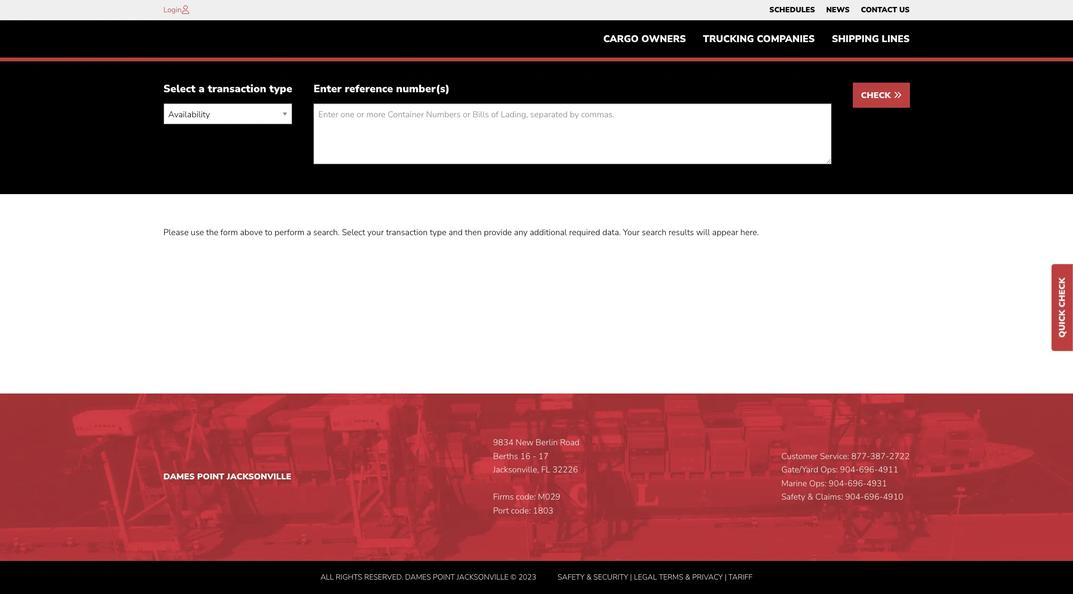 Task type: describe. For each thing, give the bounding box(es) containing it.
Enter reference number(s) text field
[[314, 104, 832, 164]]

port
[[493, 505, 509, 517]]

0 horizontal spatial point
[[197, 471, 225, 483]]

0 vertical spatial 696-
[[860, 464, 879, 476]]

quick check link
[[1052, 264, 1074, 351]]

legal terms & privacy link
[[634, 572, 723, 582]]

angle double right image
[[894, 91, 902, 99]]

marine
[[782, 478, 808, 490]]

m029
[[538, 492, 561, 503]]

schedules link
[[770, 3, 816, 18]]

here.
[[741, 227, 760, 239]]

all rights reserved. dames point jacksonville © 2023
[[321, 572, 537, 582]]

reserved.
[[364, 572, 404, 582]]

please use the form above to perform a search. select your transaction type and then provide any additional required data. your search results will appear here.
[[163, 227, 760, 239]]

berths
[[493, 451, 518, 462]]

1 vertical spatial dames
[[405, 572, 431, 582]]

claims:
[[816, 492, 844, 503]]

firms
[[493, 492, 514, 503]]

1 | from the left
[[631, 572, 632, 582]]

above
[[240, 227, 263, 239]]

security
[[594, 572, 629, 582]]

0 horizontal spatial jacksonville
[[227, 471, 292, 483]]

berlin
[[536, 437, 558, 449]]

owners
[[642, 33, 686, 45]]

2722
[[890, 451, 910, 462]]

0 vertical spatial code:
[[516, 492, 536, 503]]

privacy
[[693, 572, 723, 582]]

quick
[[1057, 310, 1069, 338]]

cargo owners link
[[595, 28, 695, 50]]

us
[[900, 5, 910, 15]]

4931
[[867, 478, 888, 490]]

please
[[163, 227, 189, 239]]

and
[[449, 227, 463, 239]]

lines
[[882, 33, 910, 45]]

trucking companies link
[[695, 28, 824, 50]]

9834
[[493, 437, 514, 449]]

number(s)
[[396, 82, 450, 96]]

cargo owners
[[604, 33, 686, 45]]

1 vertical spatial a
[[307, 227, 311, 239]]

all
[[321, 572, 334, 582]]

service:
[[820, 451, 850, 462]]

additional
[[530, 227, 567, 239]]

tariff
[[729, 572, 753, 582]]

gate/yard
[[782, 464, 819, 476]]

fl
[[542, 464, 551, 476]]

contact us
[[861, 5, 910, 15]]

then
[[465, 227, 482, 239]]

enter reference number(s)
[[314, 82, 450, 96]]

4910
[[884, 492, 904, 503]]

4911
[[879, 464, 899, 476]]

schedules
[[770, 5, 816, 15]]

select a transaction type
[[163, 82, 292, 96]]

companies
[[757, 33, 815, 45]]

1 vertical spatial jacksonville
[[457, 572, 509, 582]]

news
[[827, 5, 850, 15]]

terms
[[659, 572, 684, 582]]

will
[[697, 227, 711, 239]]

17
[[539, 451, 549, 462]]

search.
[[313, 227, 340, 239]]

dames point jacksonville
[[163, 471, 292, 483]]

shipping lines link
[[824, 28, 919, 50]]

road
[[560, 437, 580, 449]]

0 vertical spatial a
[[199, 82, 205, 96]]

firms code:  m029 port code:  1803
[[493, 492, 561, 517]]

required
[[569, 227, 601, 239]]

cargo
[[604, 33, 639, 45]]

877-
[[852, 451, 871, 462]]

1 vertical spatial ops:
[[810, 478, 827, 490]]

any
[[514, 227, 528, 239]]

0 horizontal spatial &
[[587, 572, 592, 582]]

provide
[[484, 227, 512, 239]]

customer
[[782, 451, 818, 462]]

0 horizontal spatial transaction
[[208, 82, 266, 96]]

customer service: 877-387-2722 gate/yard ops: 904-696-4911 marine ops: 904-696-4931 safety & claims: 904-696-4910
[[782, 451, 910, 503]]

1 vertical spatial 904-
[[829, 478, 848, 490]]

trucking
[[704, 33, 755, 45]]

1803
[[533, 505, 554, 517]]



Task type: locate. For each thing, give the bounding box(es) containing it.
safety left security at right bottom
[[558, 572, 585, 582]]

a
[[199, 82, 205, 96], [307, 227, 311, 239]]

data.
[[603, 227, 621, 239]]

point
[[197, 471, 225, 483], [433, 572, 455, 582]]

footer containing 9834 new berlin road
[[0, 394, 1074, 594]]

check
[[862, 90, 894, 102], [1057, 278, 1069, 308]]

&
[[808, 492, 814, 503], [587, 572, 592, 582], [686, 572, 691, 582]]

| left legal
[[631, 572, 632, 582]]

login
[[163, 5, 182, 15]]

results
[[669, 227, 695, 239]]

1 horizontal spatial select
[[342, 227, 365, 239]]

0 vertical spatial point
[[197, 471, 225, 483]]

2 vertical spatial 696-
[[865, 492, 884, 503]]

1 vertical spatial transaction
[[386, 227, 428, 239]]

9834 new berlin road berths 16 - 17 jacksonville, fl 32226
[[493, 437, 580, 476]]

contact
[[861, 5, 898, 15]]

0 vertical spatial safety
[[782, 492, 806, 503]]

new
[[516, 437, 534, 449]]

menu bar down schedules link
[[595, 28, 919, 50]]

32226
[[553, 464, 578, 476]]

1 horizontal spatial point
[[433, 572, 455, 582]]

check button
[[854, 83, 910, 108]]

contact us link
[[861, 3, 910, 18]]

menu bar containing cargo owners
[[595, 28, 919, 50]]

safety down marine
[[782, 492, 806, 503]]

1 horizontal spatial &
[[686, 572, 691, 582]]

your
[[623, 227, 640, 239]]

search
[[642, 227, 667, 239]]

0 horizontal spatial check
[[862, 90, 894, 102]]

| left tariff
[[725, 572, 727, 582]]

tariff link
[[729, 572, 753, 582]]

& left security at right bottom
[[587, 572, 592, 582]]

code: right "port" at the left of the page
[[511, 505, 531, 517]]

1 horizontal spatial type
[[430, 227, 447, 239]]

form
[[221, 227, 238, 239]]

-
[[533, 451, 537, 462]]

jacksonville,
[[493, 464, 539, 476]]

rights
[[336, 572, 363, 582]]

0 horizontal spatial |
[[631, 572, 632, 582]]

news link
[[827, 3, 850, 18]]

0 vertical spatial select
[[163, 82, 196, 96]]

0 horizontal spatial a
[[199, 82, 205, 96]]

ops: up "claims:"
[[810, 478, 827, 490]]

904- down 877-
[[841, 464, 860, 476]]

1 horizontal spatial dames
[[405, 572, 431, 582]]

user image
[[182, 5, 189, 14]]

0 horizontal spatial type
[[270, 82, 292, 96]]

2 horizontal spatial &
[[808, 492, 814, 503]]

|
[[631, 572, 632, 582], [725, 572, 727, 582]]

dames
[[163, 471, 195, 483], [405, 572, 431, 582]]

904- right "claims:"
[[846, 492, 865, 503]]

1 vertical spatial select
[[342, 227, 365, 239]]

select
[[163, 82, 196, 96], [342, 227, 365, 239]]

code:
[[516, 492, 536, 503], [511, 505, 531, 517]]

ops: down service:
[[821, 464, 838, 476]]

the
[[206, 227, 218, 239]]

login link
[[163, 5, 182, 15]]

1 vertical spatial 696-
[[848, 478, 867, 490]]

safety
[[782, 492, 806, 503], [558, 572, 585, 582]]

1 horizontal spatial transaction
[[386, 227, 428, 239]]

0 horizontal spatial dames
[[163, 471, 195, 483]]

0 vertical spatial ops:
[[821, 464, 838, 476]]

safety inside customer service: 877-387-2722 gate/yard ops: 904-696-4911 marine ops: 904-696-4931 safety & claims: 904-696-4910
[[782, 492, 806, 503]]

0 vertical spatial jacksonville
[[227, 471, 292, 483]]

1 vertical spatial type
[[430, 227, 447, 239]]

0 horizontal spatial select
[[163, 82, 196, 96]]

menu bar containing schedules
[[764, 3, 916, 18]]

check inside button
[[862, 90, 894, 102]]

transaction
[[208, 82, 266, 96], [386, 227, 428, 239]]

904- up "claims:"
[[829, 478, 848, 490]]

2 vertical spatial 904-
[[846, 492, 865, 503]]

1 horizontal spatial jacksonville
[[457, 572, 509, 582]]

use
[[191, 227, 204, 239]]

1 vertical spatial check
[[1057, 278, 1069, 308]]

footer
[[0, 394, 1074, 594]]

& right "terms" in the bottom of the page
[[686, 572, 691, 582]]

perform
[[275, 227, 305, 239]]

shipping
[[832, 33, 880, 45]]

1 horizontal spatial |
[[725, 572, 727, 582]]

0 vertical spatial type
[[270, 82, 292, 96]]

appear
[[713, 227, 739, 239]]

enter
[[314, 82, 342, 96]]

2 | from the left
[[725, 572, 727, 582]]

type left enter
[[270, 82, 292, 96]]

jacksonville
[[227, 471, 292, 483], [457, 572, 509, 582]]

0 vertical spatial transaction
[[208, 82, 266, 96]]

legal
[[634, 572, 657, 582]]

1 vertical spatial safety
[[558, 572, 585, 582]]

16
[[521, 451, 531, 462]]

0 vertical spatial 904-
[[841, 464, 860, 476]]

reference
[[345, 82, 393, 96]]

0 vertical spatial check
[[862, 90, 894, 102]]

menu bar
[[764, 3, 916, 18], [595, 28, 919, 50]]

1 vertical spatial menu bar
[[595, 28, 919, 50]]

1 vertical spatial code:
[[511, 505, 531, 517]]

ops:
[[821, 464, 838, 476], [810, 478, 827, 490]]

904-
[[841, 464, 860, 476], [829, 478, 848, 490], [846, 492, 865, 503]]

menu bar up shipping
[[764, 3, 916, 18]]

quick check
[[1057, 278, 1069, 338]]

1 vertical spatial point
[[433, 572, 455, 582]]

shipping lines
[[832, 33, 910, 45]]

code: up 1803 in the bottom of the page
[[516, 492, 536, 503]]

©
[[511, 572, 517, 582]]

1 horizontal spatial safety
[[782, 492, 806, 503]]

your
[[368, 227, 384, 239]]

to
[[265, 227, 273, 239]]

type left and
[[430, 227, 447, 239]]

1 horizontal spatial a
[[307, 227, 311, 239]]

2023
[[519, 572, 537, 582]]

trucking companies
[[704, 33, 815, 45]]

0 vertical spatial dames
[[163, 471, 195, 483]]

387-
[[871, 451, 890, 462]]

0 horizontal spatial safety
[[558, 572, 585, 582]]

safety & security link
[[558, 572, 629, 582]]

safety & security | legal terms & privacy | tariff
[[558, 572, 753, 582]]

& left "claims:"
[[808, 492, 814, 503]]

0 vertical spatial menu bar
[[764, 3, 916, 18]]

& inside customer service: 877-387-2722 gate/yard ops: 904-696-4911 marine ops: 904-696-4931 safety & claims: 904-696-4910
[[808, 492, 814, 503]]

1 horizontal spatial check
[[1057, 278, 1069, 308]]

696-
[[860, 464, 879, 476], [848, 478, 867, 490], [865, 492, 884, 503]]



